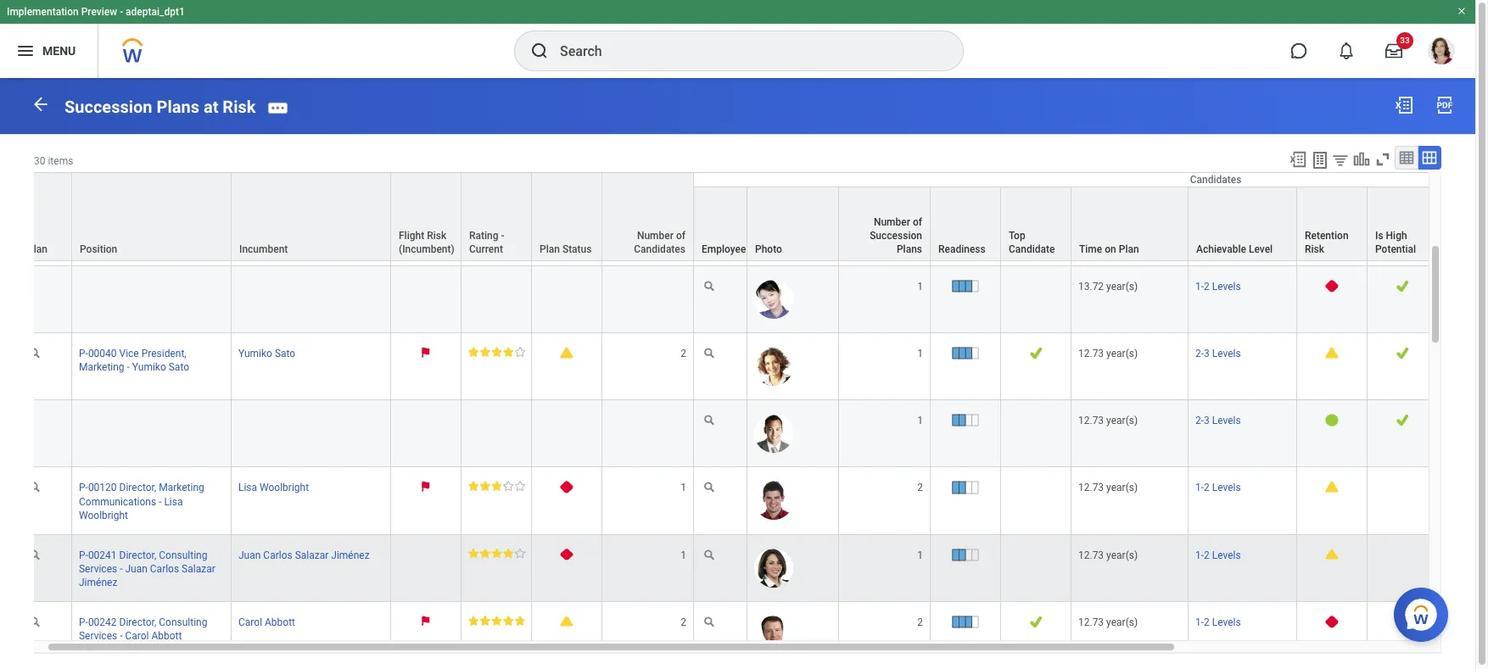 Task type: describe. For each thing, give the bounding box(es) containing it.
time
[[1079, 243, 1103, 255]]

position
[[80, 243, 117, 255]]

this candidate is flagged as having high potential. image for this candidate has a high retention risk - immediate action needed. icon
[[1396, 616, 1409, 628]]

p- for 00120
[[79, 482, 88, 494]]

high
[[1386, 230, 1408, 242]]

lisa inside p-00120 director, marketing communications - lisa woolbright
[[164, 496, 183, 508]]

demo_m135.png image
[[754, 482, 793, 521]]

succession plans at risk main content
[[0, 78, 1488, 669]]

0 vertical spatial sato
[[275, 348, 295, 360]]

levels for yumiko sato
[[1212, 348, 1241, 360]]

salazar inside 'p-00241 director, consulting services - juan carlos salazar jiménez'
[[182, 563, 215, 575]]

rating - current
[[469, 230, 504, 255]]

year(s) for juan carlos salazar jiménez
[[1107, 549, 1138, 561]]

candidates button
[[694, 173, 1488, 187]]

incumbent column header
[[232, 172, 391, 262]]

is
[[1376, 230, 1384, 242]]

juan carlos salazar jiménez link
[[238, 546, 370, 561]]

this candidate will be ready within 1 year image for 13.72 year(s)
[[952, 280, 980, 293]]

retention
[[1305, 230, 1349, 242]]

this employee may be at risk of leaving the company. image
[[422, 616, 430, 626]]

plan button
[[20, 173, 71, 260]]

vice
[[119, 348, 139, 360]]

year(s) for carol abbott
[[1107, 617, 1138, 628]]

export to excel image for view printable version (pdf) icon
[[1394, 95, 1415, 115]]

12.73 year(s) for yumiko sato
[[1079, 348, 1138, 360]]

p-00120 director, marketing communications - lisa woolbright
[[79, 482, 204, 522]]

this candidate is flagged as having high potential. image for this candidate has a high retention risk - immediate action needed. image
[[1396, 280, 1409, 293]]

2- for 2-3 levels link related to 'this candidate has a low retention risk.' icon
[[1196, 415, 1204, 427]]

p-00242 director, consulting services - carol abbott link
[[79, 613, 207, 642]]

p- for 00040
[[79, 348, 88, 360]]

carol abbott link
[[238, 613, 295, 628]]

plan status
[[540, 243, 592, 255]]

services for 00241
[[79, 563, 117, 575]]

demo_m078.png image
[[754, 414, 793, 453]]

p-00120 director, marketing communications - lisa woolbright link
[[79, 479, 204, 522]]

this candidate will be ready within 1 year image for 12.73 year(s)
[[952, 347, 980, 360]]

exceeds expectations - performance is excellent and generally surpassed expectations and required little to no supervision. image for yumiko sato
[[468, 347, 526, 357]]

no successors ready now, but one or more successors ready soon. image for yumiko sato
[[560, 347, 573, 359]]

number of candidates column header
[[603, 172, 694, 262]]

view printable version (pdf) image
[[1435, 95, 1455, 115]]

demo_f062.jpg image
[[754, 280, 793, 319]]

(incumbent)
[[399, 243, 455, 255]]

potential
[[1376, 243, 1416, 255]]

row containing p-00241 director, consulting services - juan carlos salazar jiménez
[[19, 535, 1488, 602]]

- for lisa woolbright
[[159, 496, 162, 508]]

fullscreen image
[[1374, 150, 1393, 169]]

00242
[[88, 617, 117, 628]]

30
[[34, 155, 45, 167]]

13.72
[[1079, 281, 1104, 293]]

1-2 levels for lisa woolbright
[[1196, 482, 1241, 494]]

achievable
[[1197, 243, 1247, 255]]

top candidate
[[1009, 230, 1055, 255]]

this candidate will be ready within 1 year image
[[952, 616, 980, 629]]

0 vertical spatial carol
[[238, 617, 262, 628]]

menu banner
[[0, 0, 1476, 78]]

implementation
[[7, 6, 79, 18]]

4 row from the top
[[19, 267, 1488, 334]]

1 1- from the top
[[1196, 281, 1204, 293]]

0 vertical spatial jiménez
[[331, 549, 370, 561]]

carol inside p-00242 director, consulting services - carol abbott
[[125, 630, 149, 642]]

3 for 'this candidate has a medium retention risk - possible action needed.' icon associated with yumiko sato
[[1204, 348, 1210, 360]]

expand/collapse chart image
[[1353, 150, 1371, 169]]

top candidate button
[[1001, 187, 1071, 260]]

30 items
[[34, 155, 73, 167]]

table image
[[1398, 149, 1415, 166]]

p-00040 vice president, marketing - yumiko sato
[[79, 348, 189, 374]]

this candidate has a low retention risk. image
[[1326, 414, 1339, 427]]

2-3 levels for 'this candidate has a low retention risk.' icon this candidate is flagged as having high potential. image
[[1196, 415, 1241, 427]]

status
[[563, 243, 592, 255]]

6 row from the top
[[19, 401, 1488, 468]]

retention risk
[[1305, 230, 1349, 255]]

position column header
[[72, 172, 232, 262]]

plan column header
[[19, 172, 72, 262]]

justify image
[[15, 41, 36, 61]]

this candidate has a medium retention risk - possible action needed. image for juan carlos salazar jiménez
[[1326, 549, 1339, 560]]

previous page image
[[31, 94, 51, 114]]

1 1-2 levels link from the top
[[1196, 278, 1241, 293]]

1-2 levels link for juan carlos salazar jiménez
[[1196, 546, 1241, 561]]

this candidate is flagged as having high potential. image for 'this candidate has a low retention risk.' icon
[[1396, 414, 1409, 427]]

33
[[1400, 36, 1410, 45]]

time on plan button
[[1072, 187, 1188, 260]]

rating
[[469, 230, 499, 242]]

plan status button
[[532, 173, 602, 260]]

2 12.73 from the top
[[1079, 415, 1104, 427]]

demo_m055.png image
[[754, 213, 793, 252]]

succession plans at risk link
[[64, 97, 256, 117]]

number of candidates
[[634, 230, 686, 255]]

number for number of candidates
[[637, 230, 674, 242]]

33 button
[[1376, 32, 1414, 70]]

readiness button
[[931, 187, 1000, 260]]

at
[[204, 97, 218, 117]]

1 row
[[19, 200, 1488, 267]]

position button
[[72, 173, 231, 260]]

1 for "row" containing p-00040 vice president, marketing - yumiko sato
[[918, 348, 923, 360]]

readiness
[[939, 243, 986, 255]]

number of succession plans button
[[839, 187, 930, 260]]

this candidate will be ready in 2-3 years image for 1-
[[952, 549, 980, 561]]

time on plan
[[1079, 243, 1139, 255]]

this employee may be at risk of leaving the company. image for yumiko sato
[[422, 347, 430, 358]]

juan carlos salazar jiménez
[[238, 549, 370, 561]]

number of candidates button
[[603, 173, 693, 260]]

1 levels from the top
[[1212, 281, 1241, 293]]

1 horizontal spatial juan
[[238, 549, 261, 561]]

flight risk (incumbent)
[[399, 230, 455, 255]]

1 for "row" containing p-00241 director, consulting services - juan carlos salazar jiménez
[[918, 549, 923, 561]]

carol abbott
[[238, 617, 295, 628]]

2 12.73 year(s) from the top
[[1079, 415, 1138, 427]]

p-00242 director, consulting services - carol abbott
[[79, 617, 207, 642]]

flight risk (incumbent) button
[[391, 173, 461, 260]]

of for number of succession plans
[[913, 216, 922, 228]]

succession plans at risk
[[64, 97, 256, 117]]

incumbent button
[[232, 173, 390, 260]]

12.73 for yumiko sato
[[1079, 348, 1104, 360]]

- for juan carlos salazar jiménez
[[120, 563, 123, 575]]

preview
[[81, 6, 117, 18]]

photo button
[[748, 187, 838, 260]]

plans inside number of succession plans
[[897, 243, 922, 255]]

outstanding - performance generally that of a top performer and required no supervision. image
[[468, 616, 526, 626]]

risk for flight risk (incumbent)
[[427, 230, 447, 242]]

row containing number of succession plans
[[19, 173, 1488, 262]]

this worker has been identified as a top candidate. image
[[1030, 616, 1043, 628]]

12.73 for lisa woolbright
[[1079, 482, 1104, 494]]

services for 00242
[[79, 630, 117, 642]]

plan status column header
[[532, 172, 603, 262]]

levels for lisa woolbright
[[1212, 482, 1241, 494]]

no successors ready now or soon. image for lisa woolbright
[[560, 482, 573, 494]]

yumiko sato link
[[238, 345, 295, 360]]

plan for plan status
[[540, 243, 560, 255]]

1 row from the top
[[19, 132, 1488, 200]]

00040
[[88, 348, 117, 360]]

this candidate has a medium retention risk - possible action needed. image for yumiko sato
[[1326, 347, 1339, 359]]

0 vertical spatial woolbright
[[260, 482, 309, 494]]



Task type: locate. For each thing, give the bounding box(es) containing it.
- for carol abbott
[[120, 630, 123, 642]]

is high potential button
[[1368, 187, 1438, 260]]

0 vertical spatial services
[[79, 563, 117, 575]]

plan inside "column header"
[[540, 243, 560, 255]]

jiménez inside 'p-00241 director, consulting services - juan carlos salazar jiménez'
[[79, 577, 117, 589]]

1- for carol abbott
[[1196, 617, 1204, 628]]

0 horizontal spatial lisa
[[164, 496, 183, 508]]

0 vertical spatial lisa
[[238, 482, 257, 494]]

no successors ready now or soon. image for juan carlos salazar jiménez
[[560, 549, 573, 561]]

this candidate has a medium retention risk - possible action needed. image
[[1326, 347, 1339, 359], [1326, 482, 1339, 493], [1326, 549, 1339, 560]]

1 no successors ready now, but one or more successors ready soon. image from the top
[[560, 347, 573, 359]]

of for number of candidates
[[676, 230, 686, 242]]

row
[[19, 132, 1488, 200], [19, 172, 1488, 262], [19, 173, 1488, 262], [19, 267, 1488, 334], [19, 334, 1488, 401], [19, 401, 1488, 468], [19, 468, 1488, 535], [19, 535, 1488, 602], [19, 602, 1488, 669]]

director, inside 'p-00241 director, consulting services - juan carlos salazar jiménez'
[[119, 549, 156, 561]]

marketing inside p-00120 director, marketing communications - lisa woolbright
[[159, 482, 204, 494]]

this candidate is flagged as having high potential. image right this candidate has a high retention risk - immediate action needed. icon
[[1396, 616, 1409, 628]]

achievable level button
[[1189, 187, 1297, 260]]

director, inside p-00242 director, consulting services - carol abbott
[[119, 617, 156, 628]]

2 this candidate will be ready within 1 year image from the top
[[952, 347, 980, 360]]

8 row from the top
[[19, 535, 1488, 602]]

incumbent
[[239, 243, 288, 255]]

0 horizontal spatial succession
[[64, 97, 152, 117]]

2- for 'this candidate has a medium retention risk - possible action needed.' icon associated with yumiko sato's 2-3 levels link
[[1196, 348, 1204, 360]]

- down vice
[[127, 362, 130, 374]]

0 vertical spatial consulting
[[159, 549, 207, 561]]

p-00241 director, consulting services - juan carlos salazar jiménez
[[79, 549, 215, 589]]

7 row from the top
[[19, 468, 1488, 535]]

notifications large image
[[1338, 42, 1355, 59]]

2 this candidate has a medium retention risk - possible action needed. image from the top
[[1326, 482, 1339, 493]]

0 horizontal spatial number
[[637, 230, 674, 242]]

0 vertical spatial salazar
[[295, 549, 329, 561]]

director,
[[119, 482, 156, 494], [119, 549, 156, 561], [119, 617, 156, 628]]

abbott down 'p-00241 director, consulting services - juan carlos salazar jiménez'
[[151, 630, 182, 642]]

woolbright
[[260, 482, 309, 494], [79, 510, 128, 522]]

0 horizontal spatial risk
[[223, 97, 256, 117]]

of left the employee 'popup button'
[[676, 230, 686, 242]]

of
[[913, 216, 922, 228], [676, 230, 686, 242]]

- up p-00242 director, consulting services - carol abbott link
[[120, 563, 123, 575]]

meets expectations - performance in line with a solid team contributor. image
[[468, 482, 526, 492]]

2 director, from the top
[[119, 549, 156, 561]]

1 vertical spatial yumiko
[[132, 362, 166, 374]]

row containing candidates
[[19, 172, 1488, 262]]

p- inside p-00242 director, consulting services - carol abbott
[[79, 617, 88, 628]]

1 horizontal spatial succession
[[870, 230, 922, 242]]

p- inside 'p-00241 director, consulting services - juan carlos salazar jiménez'
[[79, 549, 88, 561]]

1 consulting from the top
[[159, 549, 207, 561]]

3 1-2 levels link from the top
[[1196, 546, 1241, 561]]

this candidate will be ready in 2-3 years image up this candidate will be ready in 2-3 years icon
[[952, 414, 980, 427]]

carlos inside juan carlos salazar jiménez link
[[263, 549, 293, 561]]

0 horizontal spatial export to excel image
[[1289, 150, 1308, 169]]

number inside number of candidates
[[637, 230, 674, 242]]

close environment banner image
[[1457, 6, 1467, 16]]

1 vertical spatial carol
[[125, 630, 149, 642]]

1 vertical spatial this candidate is flagged as having high potential. image
[[1396, 414, 1409, 427]]

items
[[48, 155, 73, 167]]

employee button
[[694, 187, 747, 260]]

row containing p-00242 director, consulting services - carol abbott
[[19, 602, 1488, 669]]

0 horizontal spatial plan
[[27, 243, 47, 255]]

this candidate has a high retention risk - immediate action needed. image
[[1326, 616, 1339, 628]]

exceeds expectations - performance is excellent and generally surpassed expectations and required little to no supervision. image
[[468, 347, 526, 357], [468, 549, 526, 559]]

consulting inside 'p-00241 director, consulting services - juan carlos salazar jiménez'
[[159, 549, 207, 561]]

on
[[1105, 243, 1117, 255]]

top
[[1009, 230, 1026, 242]]

1-2 levels for juan carlos salazar jiménez
[[1196, 549, 1241, 561]]

1 horizontal spatial abbott
[[265, 617, 295, 628]]

4 12.73 from the top
[[1079, 549, 1104, 561]]

this candidate will be ready within 1 year image left this worker has been identified as a top candidate. icon
[[952, 347, 980, 360]]

p- up communications
[[79, 482, 88, 494]]

0 horizontal spatial jiménez
[[79, 577, 117, 589]]

this employee may be at risk of leaving the company. image for lisa woolbright
[[422, 482, 430, 492]]

2
[[1204, 281, 1210, 293], [681, 348, 687, 360], [918, 482, 923, 494], [1204, 482, 1210, 494], [1204, 549, 1210, 561], [681, 617, 687, 628], [918, 617, 923, 628], [1204, 617, 1210, 628]]

jiménez
[[331, 549, 370, 561], [79, 577, 117, 589]]

candidate
[[1009, 243, 1055, 255]]

0 horizontal spatial of
[[676, 230, 686, 242]]

0 horizontal spatial woolbright
[[79, 510, 128, 522]]

p- inside p-00120 director, marketing communications - lisa woolbright
[[79, 482, 88, 494]]

2 consulting from the top
[[159, 617, 207, 628]]

rating - current column header
[[462, 172, 532, 262]]

1 horizontal spatial of
[[913, 216, 922, 228]]

menu
[[42, 44, 76, 57]]

- inside rating - current
[[501, 230, 504, 242]]

demo_m178.png image
[[754, 616, 793, 655]]

this candidate has a medium retention risk - possible action needed. image for lisa woolbright
[[1326, 482, 1339, 493]]

p- left vice
[[79, 348, 88, 360]]

0 vertical spatial candidates
[[1190, 174, 1242, 186]]

4 levels from the top
[[1212, 482, 1241, 494]]

12.73
[[1079, 348, 1104, 360], [1079, 415, 1104, 427], [1079, 482, 1104, 494], [1079, 549, 1104, 561], [1079, 617, 1104, 628]]

1 horizontal spatial candidates
[[1190, 174, 1242, 186]]

0 horizontal spatial carlos
[[150, 563, 179, 575]]

-
[[120, 6, 123, 18], [501, 230, 504, 242], [127, 362, 130, 374], [159, 496, 162, 508], [120, 563, 123, 575], [120, 630, 123, 642]]

0 horizontal spatial salazar
[[182, 563, 215, 575]]

number for number of succession plans
[[874, 216, 910, 228]]

1 vertical spatial this employee may be at risk of leaving the company. image
[[422, 482, 430, 492]]

plan for plan
[[27, 243, 47, 255]]

services inside p-00242 director, consulting services - carol abbott
[[79, 630, 117, 642]]

p-
[[79, 348, 88, 360], [79, 482, 88, 494], [79, 549, 88, 561], [79, 617, 88, 628]]

abbott inside p-00242 director, consulting services - carol abbott
[[151, 630, 182, 642]]

carlos up carol abbott link
[[263, 549, 293, 561]]

yumiko sato
[[238, 348, 295, 360]]

1 2-3 levels link from the top
[[1196, 345, 1241, 360]]

director, inside p-00120 director, marketing communications - lisa woolbright
[[119, 482, 156, 494]]

this candidate will be ready within 1 year image
[[952, 280, 980, 293], [952, 347, 980, 360]]

4 12.73 year(s) from the top
[[1079, 549, 1138, 561]]

1 vertical spatial plans
[[897, 243, 922, 255]]

00120
[[88, 482, 117, 494]]

juan up p-00242 director, consulting services - carol abbott link
[[125, 563, 148, 575]]

rating - current button
[[462, 173, 531, 260]]

1 inside 'row'
[[918, 214, 923, 226]]

1 vertical spatial 2-
[[1196, 415, 1204, 427]]

year(s) for lisa woolbright
[[1107, 482, 1138, 494]]

1 vertical spatial risk
[[427, 230, 447, 242]]

no successors ready now, but one or more successors ready soon. image for carol abbott
[[560, 616, 573, 627]]

lisa
[[238, 482, 257, 494], [164, 496, 183, 508]]

levels
[[1212, 281, 1241, 293], [1212, 348, 1241, 360], [1212, 415, 1241, 427], [1212, 482, 1241, 494], [1212, 549, 1241, 561], [1212, 617, 1241, 628]]

0 horizontal spatial yumiko
[[132, 362, 166, 374]]

achievable level
[[1197, 243, 1273, 255]]

2-3 levels link
[[1196, 345, 1241, 360], [1196, 412, 1241, 427]]

this candidate will be ready within 1 year image down readiness
[[952, 280, 980, 293]]

4 1-2 levels from the top
[[1196, 617, 1241, 628]]

1 vertical spatial no successors ready now or soon. image
[[560, 549, 573, 561]]

5 year(s) from the top
[[1107, 549, 1138, 561]]

1 vertical spatial salazar
[[182, 563, 215, 575]]

toolbar
[[1281, 146, 1442, 172]]

1 vertical spatial this candidate will be ready in 2-3 years image
[[952, 549, 980, 561]]

3 12.73 from the top
[[1079, 482, 1104, 494]]

1 horizontal spatial sato
[[275, 348, 295, 360]]

0 vertical spatial this candidate has a medium retention risk - possible action needed. image
[[1326, 347, 1339, 359]]

- down 'p-00241 director, consulting services - juan carlos salazar jiménez'
[[120, 630, 123, 642]]

services down 00241
[[79, 563, 117, 575]]

12.73 year(s) for juan carlos salazar jiménez
[[1079, 549, 1138, 561]]

0 vertical spatial yumiko
[[238, 348, 272, 360]]

p- down 00241
[[79, 617, 88, 628]]

risk inside retention risk
[[1305, 243, 1325, 255]]

director, for carlos
[[119, 549, 156, 561]]

3 levels from the top
[[1212, 415, 1241, 427]]

12.73 for carol abbott
[[1079, 617, 1104, 628]]

this candidate has a medium retention risk - possible action needed. image up this candidate has a high retention risk - immediate action needed. icon
[[1326, 549, 1339, 560]]

0 vertical spatial abbott
[[265, 617, 295, 628]]

director, right 00241
[[119, 549, 156, 561]]

3 1-2 levels from the top
[[1196, 549, 1241, 561]]

juan up carol abbott link
[[238, 549, 261, 561]]

export to excel image
[[1394, 95, 1415, 115], [1289, 150, 1308, 169]]

candidates up the achievable level popup button
[[1190, 174, 1242, 186]]

3 plan from the left
[[1119, 243, 1139, 255]]

1 no successors ready now or soon. image from the top
[[560, 482, 573, 494]]

year(s)
[[1107, 281, 1138, 293], [1107, 348, 1138, 360], [1107, 415, 1138, 427], [1107, 482, 1138, 494], [1107, 549, 1138, 561], [1107, 617, 1138, 628]]

1-2 levels link for carol abbott
[[1196, 613, 1241, 628]]

3 director, from the top
[[119, 617, 156, 628]]

0 vertical spatial this candidate will be ready in 2-3 years image
[[952, 414, 980, 427]]

plan
[[27, 243, 47, 255], [540, 243, 560, 255], [1119, 243, 1139, 255]]

p-00241 director, consulting services - juan carlos salazar jiménez link
[[79, 546, 215, 589]]

- inside p-00040 vice president, marketing - yumiko sato
[[127, 362, 130, 374]]

0 vertical spatial juan
[[238, 549, 261, 561]]

2-3 levels
[[1196, 348, 1241, 360], [1196, 415, 1241, 427]]

12.73 year(s)
[[1079, 348, 1138, 360], [1079, 415, 1138, 427], [1079, 482, 1138, 494], [1079, 549, 1138, 561], [1079, 617, 1138, 628]]

1 vertical spatial this candidate will be ready within 1 year image
[[952, 347, 980, 360]]

1 vertical spatial jiménez
[[79, 577, 117, 589]]

3 row from the top
[[19, 173, 1488, 262]]

0 horizontal spatial abbott
[[151, 630, 182, 642]]

0 horizontal spatial sato
[[169, 362, 189, 374]]

risk down 'retention' at the top right
[[1305, 243, 1325, 255]]

1 3 from the top
[[1204, 348, 1210, 360]]

- inside p-00120 director, marketing communications - lisa woolbright
[[159, 496, 162, 508]]

3 this candidate has a medium retention risk - possible action needed. image from the top
[[1326, 549, 1339, 560]]

yumiko
[[238, 348, 272, 360], [132, 362, 166, 374]]

0 vertical spatial this candidate is flagged as having high potential. image
[[1396, 280, 1409, 293]]

1 vertical spatial number
[[637, 230, 674, 242]]

carlos up p-00242 director, consulting services - carol abbott link
[[150, 563, 179, 575]]

2 vertical spatial director,
[[119, 617, 156, 628]]

1 vertical spatial 3
[[1204, 415, 1210, 427]]

2 p- from the top
[[79, 482, 88, 494]]

retention risk button
[[1298, 187, 1367, 260]]

2 this employee may be at risk of leaving the company. image from the top
[[422, 482, 430, 492]]

current
[[469, 243, 503, 255]]

1 plan from the left
[[27, 243, 47, 255]]

consulting down 'p-00241 director, consulting services - juan carlos salazar jiménez'
[[159, 617, 207, 628]]

this candidate is flagged as having high potential. image down this candidate is flagged as having high potential. icon
[[1396, 414, 1409, 427]]

cell
[[19, 132, 72, 200], [72, 132, 232, 200], [232, 132, 391, 200], [391, 132, 462, 200], [462, 132, 532, 200], [532, 132, 603, 200], [603, 132, 694, 200], [694, 132, 748, 200], [839, 132, 931, 200], [931, 132, 1001, 200], [1001, 132, 1072, 200], [1072, 132, 1189, 200], [1189, 132, 1298, 200], [1298, 132, 1368, 200], [1368, 132, 1438, 200], [72, 200, 232, 267], [232, 200, 391, 267], [391, 200, 462, 267], [462, 200, 532, 267], [532, 200, 603, 267], [603, 200, 694, 267], [931, 200, 1001, 267], [1001, 200, 1072, 267], [1072, 200, 1189, 267], [1189, 200, 1298, 267], [1298, 200, 1368, 267], [19, 267, 72, 334], [72, 267, 232, 334], [232, 267, 391, 334], [391, 267, 462, 334], [462, 267, 532, 334], [532, 267, 603, 334], [603, 267, 694, 334], [1001, 267, 1072, 334], [19, 401, 72, 468], [72, 401, 232, 468], [232, 401, 391, 468], [391, 401, 462, 468], [462, 401, 532, 468], [532, 401, 603, 468], [603, 401, 694, 468], [1001, 401, 1072, 468], [1001, 468, 1072, 535], [1368, 468, 1438, 535], [391, 535, 462, 602], [1001, 535, 1072, 602], [1368, 535, 1438, 602]]

2-3 levels for this candidate is flagged as having high potential. icon
[[1196, 348, 1241, 360]]

1 vertical spatial no successors ready now, but one or more successors ready soon. image
[[560, 616, 573, 627]]

1- for lisa woolbright
[[1196, 482, 1204, 494]]

consulting down p-00120 director, marketing communications - lisa woolbright
[[159, 549, 207, 561]]

carol
[[238, 617, 262, 628], [125, 630, 149, 642]]

2 row from the top
[[19, 172, 1488, 262]]

woolbright down communications
[[79, 510, 128, 522]]

profile logan mcneil image
[[1428, 37, 1455, 68]]

plan right on
[[1119, 243, 1139, 255]]

p- for 00241
[[79, 549, 88, 561]]

candidates left employee
[[634, 243, 686, 255]]

risk for retention risk
[[1305, 243, 1325, 255]]

- inside menu banner
[[120, 6, 123, 18]]

flight
[[399, 230, 424, 242]]

number left the employee 'popup button'
[[637, 230, 674, 242]]

1 vertical spatial 2-3 levels
[[1196, 415, 1241, 427]]

row containing p-00040 vice president, marketing - yumiko sato
[[19, 334, 1488, 401]]

1 horizontal spatial plans
[[897, 243, 922, 255]]

1 for sixth "row" from the bottom
[[918, 281, 923, 293]]

president,
[[141, 348, 186, 360]]

1 p- from the top
[[79, 348, 88, 360]]

inbox large image
[[1386, 42, 1403, 59]]

marketing down 00040
[[79, 362, 124, 374]]

2 2-3 levels from the top
[[1196, 415, 1241, 427]]

0 horizontal spatial carol
[[125, 630, 149, 642]]

p- for 00242
[[79, 617, 88, 628]]

1 vertical spatial consulting
[[159, 617, 207, 628]]

exceeds expectations - performance is excellent and generally surpassed expectations and required little to no supervision. image for juan carlos salazar jiménez
[[468, 549, 526, 559]]

director, up communications
[[119, 482, 156, 494]]

3 for 'this candidate has a low retention risk.' icon
[[1204, 415, 1210, 427]]

2 3 from the top
[[1204, 415, 1210, 427]]

no successors ready now, but one or more successors ready soon. image
[[560, 347, 573, 359], [560, 616, 573, 627]]

1 horizontal spatial marketing
[[159, 482, 204, 494]]

1-
[[1196, 281, 1204, 293], [1196, 482, 1204, 494], [1196, 549, 1204, 561], [1196, 617, 1204, 628]]

2 1-2 levels from the top
[[1196, 482, 1241, 494]]

1 vertical spatial services
[[79, 630, 117, 642]]

1 this candidate is flagged as having high potential. image from the top
[[1396, 280, 1409, 293]]

flight risk (incumbent) column header
[[391, 172, 462, 262]]

1 director, from the top
[[119, 482, 156, 494]]

salazar down lisa woolbright
[[295, 549, 329, 561]]

demo_f168.png image
[[754, 549, 793, 588]]

this candidate has a medium retention risk - possible action needed. image down this candidate has a high retention risk - immediate action needed. image
[[1326, 347, 1339, 359]]

1 vertical spatial succession
[[870, 230, 922, 242]]

0 vertical spatial no successors ready now or soon. image
[[560, 482, 573, 494]]

3 year(s) from the top
[[1107, 415, 1138, 427]]

consulting for abbott
[[159, 617, 207, 628]]

12.73 year(s) for lisa woolbright
[[1079, 482, 1138, 494]]

0 vertical spatial succession
[[64, 97, 152, 117]]

sato inside p-00040 vice president, marketing - yumiko sato
[[169, 362, 189, 374]]

services inside 'p-00241 director, consulting services - juan carlos salazar jiménez'
[[79, 563, 117, 575]]

1-2 levels link for lisa woolbright
[[1196, 479, 1241, 494]]

export to excel image left export to worksheets image
[[1289, 150, 1308, 169]]

this candidate is flagged as having high potential. image
[[1396, 280, 1409, 293], [1396, 414, 1409, 427], [1396, 616, 1409, 628]]

1 vertical spatial woolbright
[[79, 510, 128, 522]]

risk right 'at'
[[223, 97, 256, 117]]

4 p- from the top
[[79, 617, 88, 628]]

succession
[[64, 97, 152, 117], [870, 230, 922, 242]]

- inside p-00242 director, consulting services - carol abbott
[[120, 630, 123, 642]]

export to worksheets image
[[1310, 150, 1331, 170]]

photo
[[755, 243, 782, 255]]

1 horizontal spatial jiménez
[[331, 549, 370, 561]]

marketing right 00120
[[159, 482, 204, 494]]

0 vertical spatial this employee may be at risk of leaving the company. image
[[422, 347, 430, 358]]

0 vertical spatial this candidate will be ready within 1 year image
[[952, 280, 980, 293]]

- for yumiko sato
[[127, 362, 130, 374]]

1 this candidate will be ready in 2-3 years image from the top
[[952, 414, 980, 427]]

woolbright up juan carlos salazar jiménez link
[[260, 482, 309, 494]]

- right communications
[[159, 496, 162, 508]]

director, for woolbright
[[119, 482, 156, 494]]

candidates inside number of candidates popup button
[[634, 243, 686, 255]]

Search Workday  search field
[[560, 32, 928, 70]]

2 2-3 levels link from the top
[[1196, 412, 1241, 427]]

abbott down juan carlos salazar jiménez
[[265, 617, 295, 628]]

of left readiness popup button
[[913, 216, 922, 228]]

director, for abbott
[[119, 617, 156, 628]]

12.73 for juan carlos salazar jiménez
[[1079, 549, 1104, 561]]

0 vertical spatial no successors ready now, but one or more successors ready soon. image
[[560, 347, 573, 359]]

2 horizontal spatial risk
[[1305, 243, 1325, 255]]

of inside number of candidates
[[676, 230, 686, 242]]

2 plan from the left
[[540, 243, 560, 255]]

this candidate has a high retention risk - immediate action needed. image
[[1326, 280, 1339, 293]]

1- for juan carlos salazar jiménez
[[1196, 549, 1204, 561]]

2 year(s) from the top
[[1107, 348, 1138, 360]]

2 levels from the top
[[1212, 348, 1241, 360]]

2 services from the top
[[79, 630, 117, 642]]

plans left readiness
[[897, 243, 922, 255]]

risk
[[223, 97, 256, 117], [427, 230, 447, 242], [1305, 243, 1325, 255]]

- inside 'p-00241 director, consulting services - juan carlos salazar jiménez'
[[120, 563, 123, 575]]

0 vertical spatial director,
[[119, 482, 156, 494]]

1 exceeds expectations - performance is excellent and generally surpassed expectations and required little to no supervision. image from the top
[[468, 347, 526, 357]]

1 horizontal spatial yumiko
[[238, 348, 272, 360]]

demo_f084.png image
[[754, 347, 793, 386]]

select to filter grid data image
[[1331, 151, 1350, 169]]

marketing inside p-00040 vice president, marketing - yumiko sato
[[79, 362, 124, 374]]

this worker has been identified as a top candidate. image
[[1030, 347, 1043, 360]]

this candidate has a medium retention risk - possible action needed. image down 'this candidate has a low retention risk.' icon
[[1326, 482, 1339, 493]]

1 for fourth "row" from the bottom of the succession plans at risk main content
[[918, 415, 923, 427]]

1 2- from the top
[[1196, 348, 1204, 360]]

export to excel image for export to worksheets image
[[1289, 150, 1308, 169]]

abbott
[[265, 617, 295, 628], [151, 630, 182, 642]]

carlos inside 'p-00241 director, consulting services - juan carlos salazar jiménez'
[[150, 563, 179, 575]]

risk up (incumbent)
[[427, 230, 447, 242]]

2 horizontal spatial plan
[[1119, 243, 1139, 255]]

1 this employee may be at risk of leaving the company. image from the top
[[422, 347, 430, 358]]

juan
[[238, 549, 261, 561], [125, 563, 148, 575]]

number
[[874, 216, 910, 228], [637, 230, 674, 242]]

3 1- from the top
[[1196, 549, 1204, 561]]

2-3 levels link for 'this candidate has a low retention risk.' icon
[[1196, 412, 1241, 427]]

woolbright inside p-00120 director, marketing communications - lisa woolbright
[[79, 510, 128, 522]]

1 vertical spatial candidates
[[634, 243, 686, 255]]

director, right "00242"
[[119, 617, 156, 628]]

1 vertical spatial export to excel image
[[1289, 150, 1308, 169]]

toolbar inside succession plans at risk main content
[[1281, 146, 1442, 172]]

succession inside popup button
[[870, 230, 922, 242]]

0 vertical spatial of
[[913, 216, 922, 228]]

1 year(s) from the top
[[1107, 281, 1138, 293]]

4 1-2 levels link from the top
[[1196, 613, 1241, 628]]

plans left 'at'
[[157, 97, 199, 117]]

expand table image
[[1421, 149, 1438, 166]]

0 vertical spatial 2-3 levels
[[1196, 348, 1241, 360]]

1 this candidate has a medium retention risk - possible action needed. image from the top
[[1326, 347, 1339, 359]]

lisa woolbright
[[238, 482, 309, 494]]

2 vertical spatial this candidate is flagged as having high potential. image
[[1396, 616, 1409, 628]]

13.72 year(s)
[[1079, 281, 1138, 293]]

no successors ready now or soon. image
[[560, 482, 573, 494], [560, 549, 573, 561]]

year(s) for yumiko sato
[[1107, 348, 1138, 360]]

p- inside p-00040 vice president, marketing - yumiko sato
[[79, 348, 88, 360]]

9 row from the top
[[19, 602, 1488, 669]]

1 horizontal spatial number
[[874, 216, 910, 228]]

1-2 levels link
[[1196, 278, 1241, 293], [1196, 479, 1241, 494], [1196, 546, 1241, 561], [1196, 613, 1241, 628]]

2 vertical spatial risk
[[1305, 243, 1325, 255]]

this candidate will be ready in 2-3 years image
[[952, 414, 980, 427], [952, 549, 980, 561]]

1 vertical spatial abbott
[[151, 630, 182, 642]]

1 12.73 from the top
[[1079, 348, 1104, 360]]

levels for carol abbott
[[1212, 617, 1241, 628]]

1 12.73 year(s) from the top
[[1079, 348, 1138, 360]]

1 vertical spatial carlos
[[150, 563, 179, 575]]

risk inside flight risk (incumbent)
[[427, 230, 447, 242]]

1 horizontal spatial salazar
[[295, 549, 329, 561]]

00241
[[88, 549, 117, 561]]

3 12.73 year(s) from the top
[[1079, 482, 1138, 494]]

1 2-3 levels from the top
[[1196, 348, 1241, 360]]

adeptai_dpt1
[[126, 6, 185, 18]]

1 horizontal spatial plan
[[540, 243, 560, 255]]

1 horizontal spatial risk
[[427, 230, 447, 242]]

of inside number of succession plans
[[913, 216, 922, 228]]

marketing
[[79, 362, 124, 374], [159, 482, 204, 494]]

0 vertical spatial plans
[[157, 97, 199, 117]]

1 for 1 'row'
[[918, 214, 923, 226]]

0 vertical spatial risk
[[223, 97, 256, 117]]

search image
[[530, 41, 550, 61]]

2 2- from the top
[[1196, 415, 1204, 427]]

1-2 levels for carol abbott
[[1196, 617, 1241, 628]]

3
[[1204, 348, 1210, 360], [1204, 415, 1210, 427]]

level
[[1249, 243, 1273, 255]]

this candidate is flagged as having high potential. image
[[1396, 347, 1409, 360]]

levels for juan carlos salazar jiménez
[[1212, 549, 1241, 561]]

0 vertical spatial marketing
[[79, 362, 124, 374]]

1 services from the top
[[79, 563, 117, 575]]

2 no successors ready now, but one or more successors ready soon. image from the top
[[560, 616, 573, 627]]

2 exceeds expectations - performance is excellent and generally surpassed expectations and required little to no supervision. image from the top
[[468, 549, 526, 559]]

3 this candidate is flagged as having high potential. image from the top
[[1396, 616, 1409, 628]]

1 this candidate will be ready within 1 year image from the top
[[952, 280, 980, 293]]

5 12.73 year(s) from the top
[[1079, 617, 1138, 628]]

3 p- from the top
[[79, 549, 88, 561]]

2-3 levels link for 'this candidate has a medium retention risk - possible action needed.' icon associated with yumiko sato
[[1196, 345, 1241, 360]]

this candidate will be ready in 2-3 years image up this candidate will be ready within 1 year icon
[[952, 549, 980, 561]]

1 vertical spatial this candidate has a medium retention risk - possible action needed. image
[[1326, 482, 1339, 493]]

1 horizontal spatial carlos
[[263, 549, 293, 561]]

consulting for carlos
[[159, 549, 207, 561]]

0 vertical spatial 3
[[1204, 348, 1210, 360]]

1 horizontal spatial woolbright
[[260, 482, 309, 494]]

plan left status
[[540, 243, 560, 255]]

5 12.73 from the top
[[1079, 617, 1104, 628]]

1 1-2 levels from the top
[[1196, 281, 1241, 293]]

is high potential
[[1376, 230, 1416, 255]]

plan inside column header
[[27, 243, 47, 255]]

0 horizontal spatial marketing
[[79, 362, 124, 374]]

yumiko inside p-00040 vice president, marketing - yumiko sato
[[132, 362, 166, 374]]

0 horizontal spatial juan
[[125, 563, 148, 575]]

1 vertical spatial of
[[676, 230, 686, 242]]

salazar
[[295, 549, 329, 561], [182, 563, 215, 575]]

number inside number of succession plans
[[874, 216, 910, 228]]

this candidate will be ready in 2-3 years image for 2-
[[952, 414, 980, 427]]

succession left readiness popup button
[[870, 230, 922, 242]]

employee
[[702, 243, 746, 255]]

2 1- from the top
[[1196, 482, 1204, 494]]

communications
[[79, 496, 156, 508]]

- right preview
[[120, 6, 123, 18]]

0 vertical spatial export to excel image
[[1394, 95, 1415, 115]]

menu button
[[0, 24, 98, 78]]

export to excel image left view printable version (pdf) icon
[[1394, 95, 1415, 115]]

row containing p-00120 director, marketing communications - lisa woolbright
[[19, 468, 1488, 535]]

succession right the previous page icon
[[64, 97, 152, 117]]

2 1-2 levels link from the top
[[1196, 479, 1241, 494]]

4 1- from the top
[[1196, 617, 1204, 628]]

6 year(s) from the top
[[1107, 617, 1138, 628]]

5 levels from the top
[[1212, 549, 1241, 561]]

1 horizontal spatial export to excel image
[[1394, 95, 1415, 115]]

number left readiness popup button
[[874, 216, 910, 228]]

4 year(s) from the top
[[1107, 482, 1138, 494]]

1 vertical spatial exceeds expectations - performance is excellent and generally surpassed expectations and required little to no supervision. image
[[468, 549, 526, 559]]

p- down communications
[[79, 549, 88, 561]]

2 no successors ready now or soon. image from the top
[[560, 549, 573, 561]]

services down "00242"
[[79, 630, 117, 642]]

1 vertical spatial 2-3 levels link
[[1196, 412, 1241, 427]]

1 vertical spatial marketing
[[159, 482, 204, 494]]

1 vertical spatial lisa
[[164, 496, 183, 508]]

candidates inside candidates popup button
[[1190, 174, 1242, 186]]

1 vertical spatial sato
[[169, 362, 189, 374]]

juan inside 'p-00241 director, consulting services - juan carlos salazar jiménez'
[[125, 563, 148, 575]]

2 this candidate is flagged as having high potential. image from the top
[[1396, 414, 1409, 427]]

p-00040 vice president, marketing - yumiko sato link
[[79, 345, 189, 374]]

5 row from the top
[[19, 334, 1488, 401]]

lisa woolbright link
[[238, 479, 309, 494]]

consulting inside p-00242 director, consulting services - carol abbott
[[159, 617, 207, 628]]

carlos
[[263, 549, 293, 561], [150, 563, 179, 575]]

services
[[79, 563, 117, 575], [79, 630, 117, 642]]

this candidate will be ready in 2-3 years image
[[952, 482, 980, 494]]

1 horizontal spatial lisa
[[238, 482, 257, 494]]

this candidate is flagged as having high potential. image down potential
[[1396, 280, 1409, 293]]

plan left position
[[27, 243, 47, 255]]

12.73 year(s) for carol abbott
[[1079, 617, 1138, 628]]

0 vertical spatial 2-3 levels link
[[1196, 345, 1241, 360]]

salazar up p-00242 director, consulting services - carol abbott link
[[182, 563, 215, 575]]

- right "rating"
[[501, 230, 504, 242]]

number of succession plans
[[870, 216, 922, 255]]

implementation preview -   adeptai_dpt1
[[7, 6, 185, 18]]

6 levels from the top
[[1212, 617, 1241, 628]]

0 vertical spatial carlos
[[263, 549, 293, 561]]

2 this candidate will be ready in 2-3 years image from the top
[[952, 549, 980, 561]]

this employee may be at risk of leaving the company. image
[[422, 347, 430, 358], [422, 482, 430, 492]]



Task type: vqa. For each thing, say whether or not it's contained in the screenshot.
Global
no



